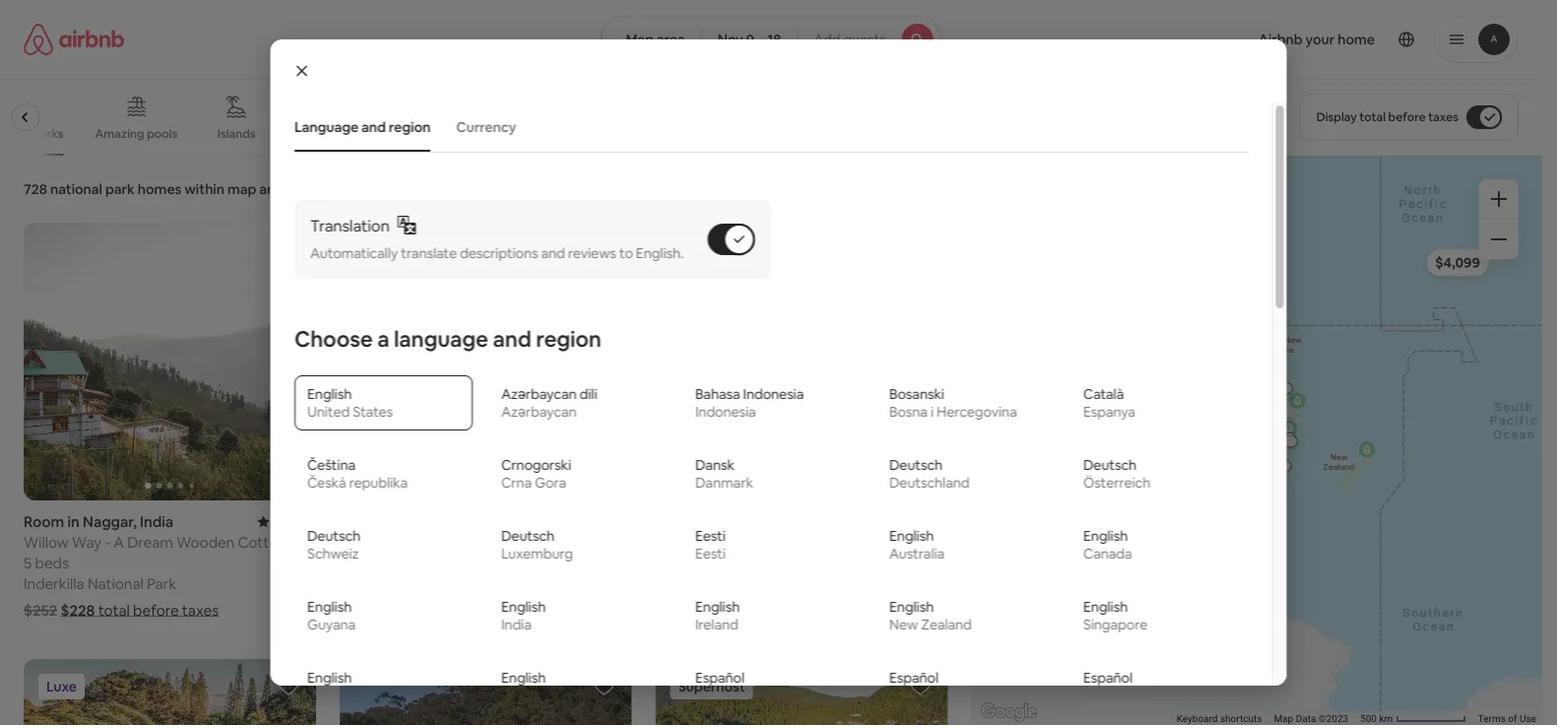 Task type: vqa. For each thing, say whether or not it's contained in the screenshot.
NIGHTS for $12,724
no



Task type: locate. For each thing, give the bounding box(es) containing it.
1 horizontal spatial map
[[1274, 713, 1294, 725]]

before down -
[[473, 600, 518, 620]]

deutsch right -
[[501, 527, 554, 545]]

500 km button
[[1355, 711, 1473, 725]]

0 horizontal spatial villa
[[340, 512, 369, 531]]

zoom in image
[[1491, 191, 1507, 207]]

728 national park homes within map area
[[24, 180, 288, 198]]

5 beds inderkilla national park $252 $228 total before taxes
[[24, 553, 219, 620]]

in inside nature lodge in sosan, india lost&found galactic friends' house 6 double beds
[[750, 512, 762, 531]]

map left data
[[1274, 713, 1294, 725]]

group
[[0, 79, 1181, 156], [24, 223, 316, 500], [340, 223, 632, 500], [656, 223, 948, 500], [24, 659, 316, 725], [340, 659, 632, 725], [656, 659, 948, 725]]

friends'
[[800, 532, 852, 552]]

indonesia
[[743, 385, 804, 403], [695, 403, 756, 421], [453, 512, 520, 531]]

english for guyana
[[307, 598, 351, 616]]

0 horizontal spatial region
[[388, 118, 430, 136]]

map
[[227, 180, 256, 198]]

add guests button
[[797, 16, 941, 63]]

1 horizontal spatial villa
[[450, 532, 477, 552]]

1 total before taxes button from the left
[[390, 600, 558, 620]]

deutsch up '4'
[[307, 527, 360, 545]]

1 horizontal spatial beach
[[532, 532, 574, 552]]

in up exclusive
[[372, 512, 384, 531]]

english inside the english australia
[[889, 527, 934, 545]]

eesti
[[695, 527, 725, 545], [695, 545, 725, 563]]

español link down zealand
[[876, 659, 1055, 714]]

guests
[[844, 31, 886, 48]]

pools
[[147, 126, 178, 141]]

deutsch for deutschland
[[889, 456, 942, 474]]

1 horizontal spatial india
[[501, 616, 531, 634]]

español for 1st español link from the right
[[1083, 669, 1132, 687]]

english india
[[501, 598, 545, 634]]

1 horizontal spatial english link
[[488, 659, 666, 714]]

espanya
[[1083, 403, 1135, 421]]

total before taxes button down -
[[390, 600, 558, 620]]

1 horizontal spatial español link
[[876, 659, 1055, 714]]

singapore
[[1083, 616, 1147, 634]]

islands
[[218, 126, 256, 141]]

park
[[147, 574, 176, 593]]

beach down tabanan,
[[404, 532, 446, 552]]

map left nov
[[626, 31, 654, 48]]

español down ireland in the left bottom of the page
[[695, 669, 744, 687]]

automatically
[[310, 244, 398, 262]]

deutsch schweiz
[[307, 527, 360, 563]]

0 horizontal spatial amazing
[[96, 126, 145, 141]]

dansk
[[695, 456, 734, 474]]

currency button
[[446, 108, 526, 146]]

azərbaycan
[[501, 385, 576, 403], [501, 403, 576, 421]]

beds inside villa in tabanan, indonesia exclusive beach villa - balian beach 4 beds
[[352, 553, 385, 572]]

0 horizontal spatial beds
[[35, 553, 69, 572]]

tabanan,
[[387, 512, 450, 531]]

display total before taxes button
[[1300, 94, 1519, 141]]

beds for villa in tabanan, indonesia exclusive beach villa - balian beach 4 beds
[[352, 553, 385, 572]]

amazing left views
[[507, 126, 556, 141]]

total before taxes down galactic
[[691, 600, 812, 620]]

english link down $2,003
[[294, 659, 472, 714]]

indonesia right 'bahasa'
[[743, 385, 804, 403]]

español
[[695, 669, 744, 687], [889, 669, 938, 687], [1083, 669, 1132, 687]]

india down luxemburg on the left of page
[[501, 616, 531, 634]]

1 azərbaycan from the top
[[501, 385, 576, 403]]

2 in from the left
[[372, 512, 384, 531]]

in inside villa in tabanan, indonesia exclusive beach villa - balian beach 4 beds
[[372, 512, 384, 531]]

total inside "button"
[[1360, 109, 1386, 125]]

before down park
[[133, 600, 179, 620]]

0 horizontal spatial total before taxes
[[438, 600, 558, 620]]

display
[[1317, 109, 1357, 125]]

add
[[814, 31, 841, 48]]

terms of use
[[1478, 713, 1537, 725]]

1 horizontal spatial español
[[889, 669, 938, 687]]

1 beds from the left
[[35, 553, 69, 572]]

0 horizontal spatial english link
[[294, 659, 472, 714]]

0 horizontal spatial español link
[[682, 659, 860, 714]]

currency
[[456, 118, 516, 136]]

0 vertical spatial and
[[361, 118, 386, 136]]

1 vertical spatial region
[[536, 325, 601, 353]]

4
[[340, 553, 348, 572]]

2 horizontal spatial and
[[541, 244, 565, 262]]

english inside "english united states"
[[307, 385, 351, 403]]

2 eesti from the top
[[695, 545, 725, 563]]

3 in from the left
[[750, 512, 762, 531]]

2 horizontal spatial in
[[750, 512, 762, 531]]

deutsch österreich
[[1083, 456, 1150, 492]]

to
[[619, 244, 633, 262]]

beach down 4.77 out of 5 average rating,  115 reviews image
[[532, 532, 574, 552]]

indonesia up -
[[453, 512, 520, 531]]

1 horizontal spatial region
[[536, 325, 601, 353]]

deutsch for schweiz
[[307, 527, 360, 545]]

1 vertical spatial area
[[259, 180, 288, 198]]

total down villa in tabanan, indonesia exclusive beach villa - balian beach 4 beds at the bottom of page
[[438, 600, 469, 620]]

0 horizontal spatial total before taxes button
[[390, 600, 558, 620]]

english inside english new zealand
[[889, 598, 934, 616]]

0 horizontal spatial map
[[626, 31, 654, 48]]

national
[[88, 574, 144, 593]]

india up friends'
[[813, 512, 847, 531]]

map inside button
[[626, 31, 654, 48]]

english inside english canada
[[1083, 527, 1128, 545]]

total
[[1360, 109, 1386, 125], [98, 600, 130, 620], [438, 600, 469, 620], [691, 600, 723, 620]]

total right display
[[1360, 109, 1386, 125]]

in up galactic
[[750, 512, 762, 531]]

languages dialog
[[270, 39, 1287, 725]]

1 horizontal spatial area
[[657, 31, 685, 48]]

new
[[889, 616, 918, 634]]

eesti down lodge
[[695, 545, 725, 563]]

before right display
[[1389, 109, 1426, 125]]

0 horizontal spatial beach
[[404, 532, 446, 552]]

region inside the language and region button
[[388, 118, 430, 136]]

google map
showing 22 stays. region
[[972, 156, 1543, 725]]

español down singapore
[[1083, 669, 1132, 687]]

english inside english singapore
[[1083, 598, 1128, 616]]

tab list
[[284, 102, 1249, 152]]

map
[[626, 31, 654, 48], [1274, 713, 1294, 725]]

total down national
[[98, 600, 130, 620]]

0 horizontal spatial and
[[361, 118, 386, 136]]

español link down ireland in the left bottom of the page
[[682, 659, 860, 714]]

region up dili
[[536, 325, 601, 353]]

area left nov
[[657, 31, 685, 48]]

beds inside nature lodge in sosan, india lost&found galactic friends' house 6 double beds
[[718, 553, 752, 572]]

2 horizontal spatial español
[[1083, 669, 1132, 687]]

language
[[394, 325, 488, 353]]

deutsch for österreich
[[1083, 456, 1136, 474]]

0 vertical spatial region
[[388, 118, 430, 136]]

1 horizontal spatial total before taxes button
[[656, 600, 812, 620]]

choose a language and currency element
[[282, 102, 1260, 725]]

automatically translate descriptions and reviews to english.
[[310, 244, 683, 262]]

3 beds from the left
[[718, 553, 752, 572]]

region
[[388, 118, 430, 136], [536, 325, 601, 353]]

total before taxes button down double
[[656, 600, 812, 620]]

2 vertical spatial and
[[493, 325, 531, 353]]

india right naggar,
[[140, 512, 173, 531]]

nov 9 – 18 button
[[701, 16, 798, 63]]

amazing for amazing views
[[507, 126, 556, 141]]

inderkilla
[[24, 574, 84, 593]]

0 horizontal spatial español
[[695, 669, 744, 687]]

views
[[559, 126, 590, 141]]

2 horizontal spatial beds
[[718, 553, 752, 572]]

català espanya
[[1083, 385, 1135, 421]]

5.0 (8)
[[274, 512, 316, 531]]

villa up exclusive
[[340, 512, 369, 531]]

0 vertical spatial villa
[[340, 512, 369, 531]]

3 español from the left
[[1083, 669, 1132, 687]]

homes
[[138, 180, 182, 198]]

0 vertical spatial map
[[626, 31, 654, 48]]

guyana
[[307, 616, 355, 634]]

eesti up double
[[695, 527, 725, 545]]

villa left -
[[450, 532, 477, 552]]

danmark
[[695, 474, 753, 492]]

2 horizontal spatial español link
[[1070, 659, 1249, 714]]

area inside button
[[657, 31, 685, 48]]

taxes inside "button"
[[1429, 109, 1459, 125]]

in right room
[[67, 512, 80, 531]]

english link down "english india"
[[488, 659, 666, 714]]

choose a language and region
[[294, 325, 601, 353]]

1 vertical spatial map
[[1274, 713, 1294, 725]]

1 español from the left
[[695, 669, 744, 687]]

deutsch inside "deutsch österreich"
[[1083, 456, 1136, 474]]

deutsch inside deutsch deutschland
[[889, 456, 942, 474]]

sosan,
[[765, 512, 810, 531]]

1 horizontal spatial amazing
[[507, 126, 556, 141]]

(8)
[[298, 512, 316, 531]]

reviews
[[568, 244, 616, 262]]

2 beds from the left
[[352, 553, 385, 572]]

2 total before taxes from the left
[[691, 600, 812, 620]]

villa
[[340, 512, 369, 531], [450, 532, 477, 552]]

i
[[930, 403, 933, 421]]

english ireland
[[695, 598, 739, 634]]

1 español link from the left
[[682, 659, 860, 714]]

0 horizontal spatial in
[[67, 512, 80, 531]]

4.77 out of 5 average rating,  115 reviews image
[[547, 512, 632, 531]]

español down 'new'
[[889, 669, 938, 687]]

deutsch down the espanya
[[1083, 456, 1136, 474]]

terms of use link
[[1478, 713, 1537, 725]]

deutsch inside the deutsch luxemburg
[[501, 527, 554, 545]]

4.84 (63)
[[888, 512, 948, 531]]

beds down galactic
[[718, 553, 752, 572]]

1 horizontal spatial total before taxes
[[691, 600, 812, 620]]

english singapore
[[1083, 598, 1147, 634]]

region right kitchens
[[388, 118, 430, 136]]

2 español from the left
[[889, 669, 938, 687]]

lost&found
[[656, 532, 737, 552]]

1 vertical spatial and
[[541, 244, 565, 262]]

1 horizontal spatial and
[[493, 325, 531, 353]]

beds down exclusive
[[352, 553, 385, 572]]

deutsch down bosna
[[889, 456, 942, 474]]

1 horizontal spatial beds
[[352, 553, 385, 572]]

500 km
[[1361, 713, 1396, 725]]

2 horizontal spatial india
[[813, 512, 847, 531]]

tab list containing language and region
[[284, 102, 1249, 152]]

gora
[[534, 474, 566, 492]]

1 in from the left
[[67, 512, 80, 531]]

dansk danmark
[[695, 456, 753, 492]]

2 english link from the left
[[488, 659, 666, 714]]

language and region button
[[284, 108, 440, 146]]

None search field
[[601, 16, 941, 63]]

states
[[352, 403, 393, 421]]

area right map
[[259, 180, 288, 198]]

english inside english guyana
[[307, 598, 351, 616]]

español link down singapore
[[1070, 659, 1249, 714]]

deutschland
[[889, 474, 969, 492]]

english for india
[[501, 598, 545, 616]]

beds up inderkilla
[[35, 553, 69, 572]]

map for map area
[[626, 31, 654, 48]]

0 vertical spatial area
[[657, 31, 685, 48]]

total before taxes down luxemburg on the left of page
[[438, 600, 558, 620]]

amazing left pools
[[96, 126, 145, 141]]

1 horizontal spatial in
[[372, 512, 384, 531]]

add to wishlist: villa in tabanan, indonesia image
[[593, 237, 616, 261]]

deutsch luxemburg
[[501, 527, 573, 563]]

čeština
[[307, 456, 355, 474]]



Task type: describe. For each thing, give the bounding box(es) containing it.
room in naggar, india
[[24, 512, 173, 531]]

nature lodge in sosan, india lost&found galactic friends' house 6 double beds
[[656, 512, 899, 572]]

region inside language and region tab panel
[[536, 325, 601, 353]]

tab list inside choose a language and currency element
[[284, 102, 1249, 152]]

2 total before taxes button from the left
[[656, 600, 812, 620]]

english for singapore
[[1083, 598, 1128, 616]]

$252
[[24, 600, 57, 620]]

español for third español link from the right
[[695, 669, 744, 687]]

english for canada
[[1083, 527, 1128, 545]]

eesti eesti
[[695, 527, 725, 563]]

choose
[[294, 325, 372, 353]]

azərbaycan dili azərbaycan
[[501, 385, 597, 421]]

translation
[[310, 215, 389, 236]]

india inside "english india"
[[501, 616, 531, 634]]

park
[[105, 180, 135, 198]]

2 español link from the left
[[876, 659, 1055, 714]]

total inside 5 beds inderkilla national park $252 $228 total before taxes
[[98, 600, 130, 620]]

terms
[[1478, 713, 1506, 725]]

728
[[24, 180, 47, 198]]

language
[[294, 118, 358, 136]]

translate
[[401, 244, 457, 262]]

2 beach from the left
[[532, 532, 574, 552]]

and for automatically translate descriptions and reviews to english.
[[541, 244, 565, 262]]

naggar,
[[83, 512, 137, 531]]

profile element
[[965, 0, 1519, 79]]

english guyana
[[307, 598, 355, 634]]

united
[[307, 403, 349, 421]]

within
[[184, 180, 225, 198]]

česká
[[307, 474, 346, 492]]

deutsch deutschland
[[889, 456, 969, 492]]

english for ireland
[[695, 598, 739, 616]]

add to wishlist: villa in mandalay, australia image
[[909, 674, 932, 697]]

chef's
[[296, 126, 332, 141]]

india inside nature lodge in sosan, india lost&found galactic friends' house 6 double beds
[[813, 512, 847, 531]]

and inside button
[[361, 118, 386, 136]]

exclusive
[[340, 532, 401, 552]]

5.0
[[274, 512, 295, 531]]

luxemburg
[[501, 545, 573, 563]]

use
[[1520, 713, 1537, 725]]

1 eesti from the top
[[695, 527, 725, 545]]

republika
[[349, 474, 407, 492]]

and for choose a language and region
[[493, 325, 531, 353]]

keyboard
[[1177, 713, 1218, 725]]

0 horizontal spatial area
[[259, 180, 288, 198]]

500
[[1361, 713, 1377, 725]]

in for naggar,
[[67, 512, 80, 531]]

map area
[[626, 31, 685, 48]]

english new zealand
[[889, 598, 972, 634]]

indonesia up dansk
[[695, 403, 756, 421]]

english for united
[[307, 385, 351, 403]]

hercegovina
[[936, 403, 1017, 421]]

zealand
[[921, 616, 972, 634]]

4.84 out of 5 average rating,  63 reviews image
[[872, 512, 948, 531]]

deutsch for luxemburg
[[501, 527, 554, 545]]

-
[[480, 532, 486, 552]]

nov 9 – 18
[[718, 31, 781, 48]]

english for australia
[[889, 527, 934, 545]]

bahasa
[[695, 385, 740, 403]]

map area button
[[601, 16, 702, 63]]

0 horizontal spatial india
[[140, 512, 173, 531]]

shortcuts
[[1221, 713, 1262, 725]]

none search field containing map area
[[601, 16, 941, 63]]

bosanski
[[889, 385, 944, 403]]

1 vertical spatial villa
[[450, 532, 477, 552]]

5
[[24, 553, 32, 572]]

3 español link from the left
[[1070, 659, 1249, 714]]

4.84
[[888, 512, 918, 531]]

lodge
[[707, 512, 746, 531]]

crna
[[501, 474, 531, 492]]

$4,099
[[1436, 254, 1481, 271]]

google image
[[977, 699, 1042, 725]]

beds inside 5 beds inderkilla national park $252 $228 total before taxes
[[35, 553, 69, 572]]

language and region
[[294, 118, 430, 136]]

add to wishlist: room in naggar, india image
[[277, 237, 300, 261]]

english australia
[[889, 527, 944, 563]]

nov
[[718, 31, 743, 48]]

bosanski bosna i hercegovina
[[889, 385, 1017, 421]]

total down double
[[691, 600, 723, 620]]

english.
[[636, 244, 683, 262]]

galactic
[[741, 532, 797, 552]]

6
[[656, 553, 664, 572]]

crnogorski
[[501, 456, 571, 474]]

bosna
[[889, 403, 927, 421]]

map data ©2023
[[1274, 713, 1349, 725]]

room
[[24, 512, 64, 531]]

18
[[767, 31, 781, 48]]

nature
[[656, 512, 703, 531]]

before inside "button"
[[1389, 109, 1426, 125]]

español for 2nd español link from the right
[[889, 669, 938, 687]]

2 azərbaycan from the top
[[501, 403, 576, 421]]

5.0 out of 5 average rating,  8 reviews image
[[258, 512, 316, 531]]

–
[[757, 31, 764, 48]]

9
[[746, 31, 755, 48]]

of
[[1509, 713, 1518, 725]]

before inside 5 beds inderkilla national park $252 $228 total before taxes
[[133, 600, 179, 620]]

dili
[[579, 385, 597, 403]]

language and region tab panel
[[286, 176, 1256, 725]]

in for tabanan,
[[372, 512, 384, 531]]

keyboard shortcuts button
[[1177, 712, 1262, 725]]

km
[[1380, 713, 1393, 725]]

taxes inside 5 beds inderkilla national park $252 $228 total before taxes
[[182, 600, 219, 620]]

kitchens
[[334, 126, 382, 141]]

house
[[855, 532, 899, 552]]

amazing for amazing pools
[[96, 126, 145, 141]]

beds for nature lodge in sosan, india lost&found galactic friends' house 6 double beds
[[718, 553, 752, 572]]

indonesia inside villa in tabanan, indonesia exclusive beach villa - balian beach 4 beds
[[453, 512, 520, 531]]

map for map data ©2023
[[1274, 713, 1294, 725]]

1 beach from the left
[[404, 532, 446, 552]]

before down galactic
[[726, 600, 772, 620]]

1 english link from the left
[[294, 659, 472, 714]]

group containing amazing views
[[0, 79, 1181, 156]]

a
[[377, 325, 389, 353]]

$2,003
[[340, 600, 387, 620]]

english canada
[[1083, 527, 1132, 563]]

descriptions
[[460, 244, 538, 262]]

zoom out image
[[1491, 231, 1507, 247]]

österreich
[[1083, 474, 1150, 492]]

čeština česká republika
[[307, 456, 407, 492]]

english for new
[[889, 598, 934, 616]]

double
[[668, 553, 715, 572]]

add to wishlist: villa in haiku-pauwela, hawaii image
[[277, 674, 300, 697]]

1 total before taxes from the left
[[438, 600, 558, 620]]

keyboard shortcuts
[[1177, 713, 1262, 725]]

add guests
[[814, 31, 886, 48]]

add to wishlist: villa in ooty, india image
[[593, 674, 616, 697]]

ireland
[[695, 616, 738, 634]]

national
[[50, 180, 102, 198]]



